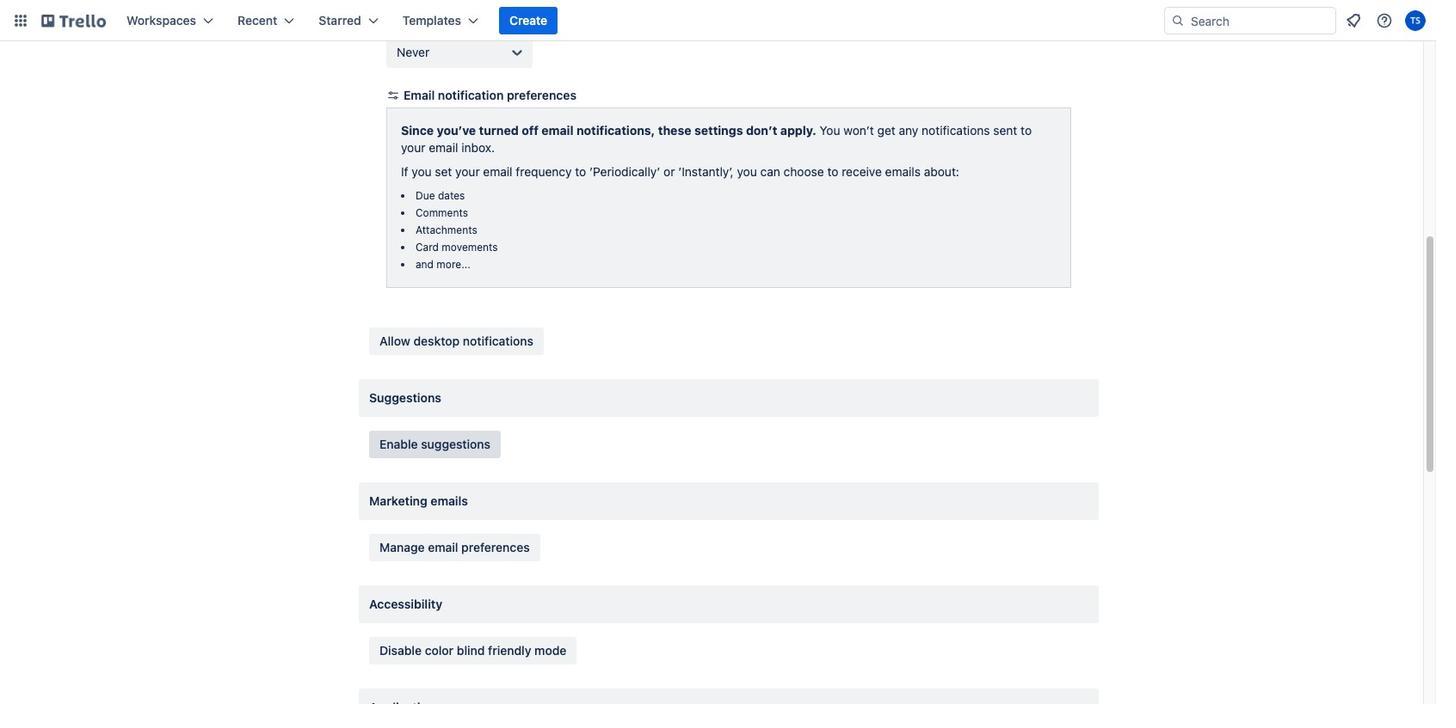 Task type: locate. For each thing, give the bounding box(es) containing it.
1 vertical spatial preferences
[[461, 540, 530, 555]]

comments
[[416, 207, 468, 219]]

frequency
[[516, 164, 572, 179]]

Search field
[[1185, 8, 1335, 34]]

more...
[[437, 258, 471, 271]]

disable
[[379, 644, 422, 658]]

you
[[412, 164, 432, 179], [737, 164, 757, 179]]

notifications
[[922, 123, 990, 138], [463, 334, 533, 348]]

your right set
[[455, 164, 480, 179]]

search image
[[1171, 14, 1185, 28]]

since you've turned off email notifications, these settings don't apply.
[[401, 123, 816, 138]]

you've
[[437, 123, 476, 138]]

0 vertical spatial preferences
[[507, 88, 577, 102]]

apply.
[[780, 123, 816, 138]]

you won't get any notifications sent to your email inbox.
[[401, 123, 1032, 155]]

1 horizontal spatial you
[[737, 164, 757, 179]]

1 horizontal spatial your
[[455, 164, 480, 179]]

1 horizontal spatial emails
[[885, 164, 921, 179]]

to right frequency
[[575, 164, 586, 179]]

choose
[[784, 164, 824, 179]]

due dates comments attachments card movements and more...
[[416, 189, 498, 271]]

1 vertical spatial your
[[455, 164, 480, 179]]

templates
[[402, 13, 461, 28]]

since
[[401, 123, 434, 138]]

0 vertical spatial emails
[[885, 164, 921, 179]]

1 you from the left
[[412, 164, 432, 179]]

1 vertical spatial notifications
[[463, 334, 533, 348]]

1 vertical spatial emails
[[431, 494, 468, 509]]

allow desktop notifications link
[[369, 328, 544, 355]]

or
[[664, 164, 675, 179]]

tara schultz (taraschultz7) image
[[1405, 10, 1426, 31]]

to left receive
[[827, 164, 838, 179]]

enable suggestions link
[[369, 431, 501, 459]]

if you set your email frequency to 'periodically' or 'instantly', you can choose to receive emails about:
[[401, 164, 959, 179]]

to for frequency
[[575, 164, 586, 179]]

0 horizontal spatial notifications
[[463, 334, 533, 348]]

emails left about:
[[885, 164, 921, 179]]

0 notifications image
[[1343, 10, 1364, 31]]

friendly
[[488, 644, 531, 658]]

preferences
[[507, 88, 577, 102], [461, 540, 530, 555]]

manage
[[379, 540, 425, 555]]

settings
[[694, 123, 743, 138]]

set
[[435, 164, 452, 179]]

1 horizontal spatial notifications
[[922, 123, 990, 138]]

your down the since on the left of page
[[401, 140, 425, 155]]

if
[[401, 164, 408, 179]]

mode
[[534, 644, 567, 658]]

create button
[[499, 7, 558, 34]]

about:
[[924, 164, 959, 179]]

you right if
[[412, 164, 432, 179]]

email right off
[[542, 123, 574, 138]]

0 horizontal spatial your
[[401, 140, 425, 155]]

enable
[[379, 437, 418, 452]]

these
[[658, 123, 691, 138]]

starred
[[319, 13, 361, 28]]

'periodically'
[[589, 164, 660, 179]]

to right sent
[[1021, 123, 1032, 138]]

0 vertical spatial notifications
[[922, 123, 990, 138]]

accessibility
[[369, 597, 442, 612]]

off
[[522, 123, 539, 138]]

receive
[[842, 164, 882, 179]]

0 horizontal spatial to
[[575, 164, 586, 179]]

you left can
[[737, 164, 757, 179]]

get
[[877, 123, 896, 138]]

emails up "manage email preferences"
[[431, 494, 468, 509]]

email
[[542, 123, 574, 138], [429, 140, 458, 155], [483, 164, 512, 179], [428, 540, 458, 555]]

color
[[425, 644, 454, 658]]

never
[[397, 45, 429, 59]]

notifications up about:
[[922, 123, 990, 138]]

to inside 'you won't get any notifications sent to your email inbox.'
[[1021, 123, 1032, 138]]

0 horizontal spatial emails
[[431, 494, 468, 509]]

2 horizontal spatial to
[[1021, 123, 1032, 138]]

emails
[[885, 164, 921, 179], [431, 494, 468, 509]]

to
[[1021, 123, 1032, 138], [575, 164, 586, 179], [827, 164, 838, 179]]

0 vertical spatial your
[[401, 140, 425, 155]]

your
[[401, 140, 425, 155], [455, 164, 480, 179]]

email inside 'you won't get any notifications sent to your email inbox.'
[[429, 140, 458, 155]]

preferences inside manage email preferences link
[[461, 540, 530, 555]]

0 horizontal spatial you
[[412, 164, 432, 179]]

notifications right "desktop"
[[463, 334, 533, 348]]

email down you've
[[429, 140, 458, 155]]

templates button
[[392, 7, 489, 34]]

dates
[[438, 189, 465, 202]]



Task type: vqa. For each thing, say whether or not it's contained in the screenshot.


Task type: describe. For each thing, give the bounding box(es) containing it.
and
[[416, 258, 434, 271]]

email down inbox.
[[483, 164, 512, 179]]

marketing
[[369, 494, 427, 509]]

email
[[404, 88, 435, 102]]

'instantly',
[[678, 164, 734, 179]]

marketing emails
[[369, 494, 468, 509]]

disable color blind friendly mode link
[[369, 638, 577, 665]]

workspaces button
[[116, 7, 224, 34]]

preferences for email notification preferences
[[507, 88, 577, 102]]

enable suggestions
[[379, 437, 490, 452]]

starred button
[[308, 7, 389, 34]]

attachments
[[416, 224, 477, 237]]

notification
[[438, 88, 504, 102]]

blind
[[457, 644, 485, 658]]

inbox.
[[461, 140, 495, 155]]

preferences for manage email preferences
[[461, 540, 530, 555]]

disable color blind friendly mode
[[379, 644, 567, 658]]

to for sent
[[1021, 123, 1032, 138]]

notifications inside 'link'
[[463, 334, 533, 348]]

2 you from the left
[[737, 164, 757, 179]]

recent
[[238, 13, 277, 28]]

email right manage
[[428, 540, 458, 555]]

manage email preferences link
[[369, 534, 540, 562]]

recent button
[[227, 7, 305, 34]]

any
[[899, 123, 918, 138]]

back to home image
[[41, 7, 106, 34]]

manage email preferences
[[379, 540, 530, 555]]

card
[[416, 241, 439, 254]]

desktop
[[413, 334, 460, 348]]

allow desktop notifications
[[379, 334, 533, 348]]

workspaces
[[126, 13, 196, 28]]

open information menu image
[[1376, 12, 1393, 29]]

movements
[[442, 241, 498, 254]]

your inside 'you won't get any notifications sent to your email inbox.'
[[401, 140, 425, 155]]

sent
[[993, 123, 1017, 138]]

due
[[416, 189, 435, 202]]

suggestions
[[369, 391, 441, 405]]

suggestions
[[421, 437, 490, 452]]

turned
[[479, 123, 519, 138]]

allow
[[379, 334, 410, 348]]

can
[[760, 164, 780, 179]]

notifications,
[[576, 123, 655, 138]]

won't
[[844, 123, 874, 138]]

notifications inside 'you won't get any notifications sent to your email inbox.'
[[922, 123, 990, 138]]

email notification preferences
[[404, 88, 577, 102]]

don't
[[746, 123, 777, 138]]

you
[[820, 123, 840, 138]]

primary element
[[0, 0, 1436, 41]]

1 horizontal spatial to
[[827, 164, 838, 179]]

create
[[509, 13, 547, 28]]



